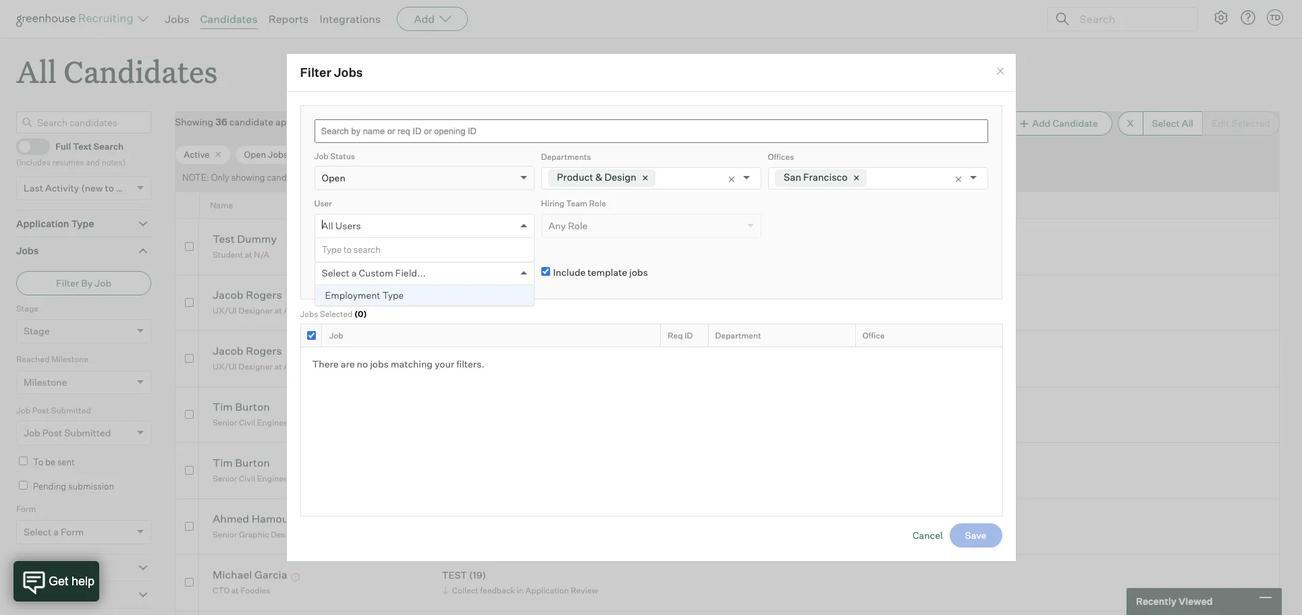 Task type: vqa. For each thing, say whether or not it's contained in the screenshot.
Sourcing button
no



Task type: locate. For each thing, give the bounding box(es) containing it.
0 vertical spatial senior
[[213, 418, 237, 428]]

0 vertical spatial milestone
[[51, 355, 88, 365]]

stage
[[16, 304, 38, 314], [24, 326, 50, 337]]

(includes
[[16, 157, 50, 168]]

2 engineering from the top
[[321, 474, 367, 484]]

1 vertical spatial test
[[442, 570, 467, 582]]

3 (50) from the top
[[484, 514, 504, 526]]

1 horizontal spatial jobs
[[629, 266, 648, 278]]

selected
[[320, 309, 353, 319]]

test dummy link
[[213, 233, 277, 248]]

morley
[[316, 530, 342, 540]]

1 vertical spatial tank
[[578, 306, 597, 316]]

test
[[213, 233, 235, 246]]

0 vertical spatial form
[[16, 504, 36, 515]]

select up profile
[[24, 526, 51, 538]]

anyway, for designer (50)
[[284, 306, 316, 316]]

1 horizontal spatial add
[[1032, 118, 1051, 129]]

Search candidates field
[[16, 112, 151, 134]]

status
[[330, 151, 355, 161]]

a
[[352, 267, 357, 279], [53, 526, 59, 538]]

include template jobs
[[553, 266, 648, 278]]

n/a
[[254, 250, 269, 260]]

include
[[553, 266, 586, 278]]

job post submitted
[[16, 406, 91, 416], [24, 428, 111, 439]]

office
[[863, 331, 885, 341]]

2 ux/ui from the top
[[213, 362, 237, 372]]

2 vertical spatial select
[[24, 526, 51, 538]]

1 vertical spatial select
[[322, 267, 349, 279]]

1 interview to schedule for holding tank link from the top
[[440, 248, 600, 261]]

1 test from the top
[[442, 346, 467, 357]]

(19) up collect in the left of the page
[[469, 570, 486, 582]]

0 vertical spatial type
[[71, 218, 94, 229]]

inc. left are
[[318, 362, 331, 372]]

0 vertical spatial interview
[[452, 250, 487, 260]]

for left which
[[313, 172, 324, 183]]

0 vertical spatial engineering
[[321, 418, 367, 428]]

clear all element down report
[[950, 168, 970, 189]]

tank for jacob rogers
[[578, 306, 597, 316]]

2 tim from the top
[[213, 457, 233, 470]]

1 vertical spatial jacob rogers ux/ui designer at anyway, inc.
[[213, 345, 331, 372]]

holding for test dummy
[[547, 250, 577, 260]]

candidate reports are now available! apply filters and select "view in app" element
[[877, 112, 1000, 136]]

1 vertical spatial interview to schedule for holding tank link
[[440, 304, 600, 317]]

(19) inside 'test (19) collect feedback in application review'
[[469, 570, 486, 582]]

filter inside "filter by job" button
[[56, 277, 79, 289]]

1 vertical spatial rsa
[[302, 474, 319, 484]]

1 jacob from the top
[[213, 289, 244, 302]]

offices
[[768, 152, 794, 162]]

0 vertical spatial candidates
[[200, 12, 258, 26]]

engineering for first tim burton link from the bottom
[[321, 474, 367, 484]]

to inside test (19) interviews to schedule for preliminary screen
[[493, 362, 501, 372]]

for down include template jobs checkbox
[[534, 306, 545, 316]]

interview
[[452, 250, 487, 260], [452, 306, 487, 316]]

milestone down reached milestone
[[24, 377, 67, 388]]

test up collect in the left of the page
[[442, 570, 467, 582]]

None checkbox
[[185, 242, 194, 251], [185, 298, 194, 307], [185, 354, 194, 363], [185, 522, 194, 531], [185, 242, 194, 251], [185, 298, 194, 307], [185, 354, 194, 363], [185, 522, 194, 531]]

job inside "filter by job" button
[[95, 277, 111, 289]]

2 tank from the top
[[578, 306, 597, 316]]

ahmed hamoud link
[[213, 513, 295, 528]]

2 senior from the top
[[213, 474, 237, 484]]

tank
[[578, 250, 597, 260], [578, 306, 597, 316]]

0 horizontal spatial clear all element
[[723, 168, 743, 189]]

select all
[[1152, 118, 1194, 129]]

a up profile details at the bottom of the page
[[53, 526, 59, 538]]

2 designer (50) interview to schedule for holding tank from the top
[[442, 290, 597, 316]]

ux/ui
[[213, 306, 237, 316], [213, 362, 237, 372]]

holding up include on the left top
[[547, 250, 577, 260]]

To be sent checkbox
[[19, 457, 28, 466]]

2 vertical spatial type
[[382, 290, 404, 301]]

1 tim from the top
[[213, 401, 233, 414]]

3 senior from the top
[[213, 530, 237, 540]]

rsa for 2nd tim burton link from the bottom
[[302, 418, 319, 428]]

inc.
[[318, 306, 331, 316], [318, 362, 331, 372]]

cto at foodies
[[213, 586, 271, 596]]

application down last
[[16, 218, 69, 229]]

have
[[368, 172, 387, 183]]

0 vertical spatial (50)
[[484, 234, 504, 245]]

1 designer (50) interview to schedule for holding tank from the top
[[442, 234, 597, 260]]

select all link
[[1143, 112, 1202, 136]]

tank up include template jobs
[[578, 250, 597, 260]]

jacob rogers link for test
[[213, 345, 282, 360]]

0 horizontal spatial jobs
[[370, 359, 389, 370]]

holding down include on the left top
[[547, 306, 577, 316]]

ux/ui for test (19)
[[213, 362, 237, 372]]

filter for filter by job
[[56, 277, 79, 289]]

0 vertical spatial anyway,
[[284, 306, 316, 316]]

0 vertical spatial tim
[[213, 401, 233, 414]]

0 vertical spatial inc.
[[318, 306, 331, 316]]

to be sent
[[33, 457, 75, 468]]

2 engineer from the top
[[257, 474, 291, 484]]

type
[[71, 218, 94, 229], [322, 244, 342, 255], [382, 290, 404, 301]]

1 jacob rogers link from the top
[[213, 289, 282, 304]]

post down the 'reached'
[[32, 406, 49, 416]]

to for designer's jacob rogers link
[[489, 306, 497, 316]]

anyway, left selected
[[284, 306, 316, 316]]

1 vertical spatial submitted
[[64, 428, 111, 439]]

2 horizontal spatial select
[[1152, 118, 1180, 129]]

notes)
[[102, 157, 126, 168]]

employment
[[325, 290, 380, 301]]

to for jacob rogers link corresponding to test
[[493, 362, 501, 372]]

1 vertical spatial jacob
[[213, 345, 244, 358]]

tim burton senior civil engineer at rsa engineering
[[213, 401, 367, 428], [213, 457, 367, 484]]

1 tank from the top
[[578, 250, 597, 260]]

application
[[16, 218, 69, 229], [526, 586, 569, 596]]

clear all element
[[723, 168, 743, 189], [950, 168, 970, 189]]

milestone
[[51, 355, 88, 365], [24, 377, 67, 388]]

select for select all
[[1152, 118, 1180, 129]]

0 vertical spatial (19)
[[469, 346, 486, 357]]

0 horizontal spatial role
[[568, 220, 588, 231]]

application inside 'test (19) collect feedback in application review'
[[526, 586, 569, 596]]

1 vertical spatial holding
[[547, 306, 577, 316]]

1 vertical spatial ux/ui
[[213, 362, 237, 372]]

schedule inside test (19) interviews to schedule for preliminary screen
[[503, 362, 537, 372]]

0 vertical spatial designer (50) interview to schedule for holding tank
[[442, 234, 597, 260]]

0 horizontal spatial add
[[414, 12, 435, 26]]

a down field
[[352, 267, 357, 279]]

1 interview from the top
[[452, 250, 487, 260]]

to for test dummy link
[[489, 250, 497, 260]]

profile details
[[16, 562, 80, 574]]

rsa
[[302, 418, 319, 428], [302, 474, 319, 484]]

for for jacob rogers interview to schedule for holding tank link
[[534, 306, 545, 316]]

custom up employment type
[[359, 267, 393, 279]]

to
[[33, 457, 43, 468]]

jobs right the template
[[629, 266, 648, 278]]

2 (50) from the top
[[484, 290, 504, 301]]

form up the details on the bottom left
[[61, 526, 84, 538]]

0 vertical spatial stage
[[16, 304, 38, 314]]

clear all element left san
[[723, 168, 743, 189]]

1 engineering from the top
[[321, 418, 367, 428]]

hiring team role
[[541, 199, 606, 209]]

type left field
[[322, 244, 342, 255]]

filter up applications
[[300, 65, 331, 79]]

1 rsa from the top
[[302, 418, 319, 428]]

rsa down the there
[[302, 418, 319, 428]]

submitted down reached milestone element
[[51, 406, 91, 416]]

senior inside 'ahmed hamoud senior graphic designer at morley'
[[213, 530, 237, 540]]

0 vertical spatial jacob rogers link
[[213, 289, 282, 304]]

employment type list box
[[315, 286, 534, 306]]

all inside the filter jobs dialog
[[322, 220, 333, 231]]

filter for filter jobs
[[300, 65, 331, 79]]

designer (50) interview to schedule for holding tank
[[442, 234, 597, 260], [442, 290, 597, 316]]

select inside form "element"
[[24, 526, 51, 538]]

dummy
[[237, 233, 277, 246]]

type down field...
[[382, 290, 404, 301]]

open inside the filter jobs dialog
[[322, 172, 346, 184]]

a inside the filter jobs dialog
[[352, 267, 357, 279]]

job post submitted down reached milestone element
[[16, 406, 91, 416]]

be
[[45, 457, 55, 468]]

1 horizontal spatial custom
[[359, 267, 393, 279]]

anyway, left are
[[284, 362, 316, 372]]

reached milestone element
[[16, 353, 151, 404]]

(19) up filters.
[[469, 346, 486, 357]]

jobs left candidates link
[[165, 12, 189, 26]]

0 vertical spatial application
[[16, 218, 69, 229]]

2 rogers from the top
[[246, 345, 282, 358]]

job post submitted up sent
[[24, 428, 111, 439]]

0 vertical spatial role
[[589, 199, 606, 209]]

1 vertical spatial add
[[1032, 118, 1051, 129]]

job post submitted element
[[16, 404, 151, 455]]

there
[[312, 359, 339, 370]]

1 tim burton link from the top
[[213, 401, 270, 416]]

0 vertical spatial test
[[442, 346, 467, 357]]

None field
[[322, 214, 325, 237], [322, 262, 325, 285], [322, 214, 325, 237], [322, 262, 325, 285]]

interview for test dummy
[[452, 250, 487, 260]]

interview to schedule for holding tank link
[[440, 248, 600, 261], [440, 304, 600, 317]]

a inside form "element"
[[53, 526, 59, 538]]

open up showing
[[244, 149, 266, 160]]

jacob rogers ux/ui designer at anyway, inc. for designer (50)
[[213, 289, 331, 316]]

designer (50) interview to schedule for holding tank down include template jobs checkbox
[[442, 290, 597, 316]]

inc. down the employment
[[318, 306, 331, 316]]

1 vertical spatial candidates
[[64, 51, 218, 91]]

post
[[32, 406, 49, 416], [42, 428, 62, 439]]

test up your
[[442, 346, 467, 357]]

0 vertical spatial engineer
[[257, 418, 291, 428]]

milestone down stage element
[[51, 355, 88, 365]]

open down job status
[[322, 172, 346, 184]]

cancel link
[[913, 530, 943, 542]]

interview up the employment type option
[[452, 250, 487, 260]]

1 jacob rogers ux/ui designer at anyway, inc. from the top
[[213, 289, 331, 316]]

application right "in"
[[526, 586, 569, 596]]

1 ux/ui from the top
[[213, 306, 237, 316]]

1 holding from the top
[[547, 250, 577, 260]]

type inside option
[[382, 290, 404, 301]]

1 vertical spatial interview
[[452, 306, 487, 316]]

td button
[[1265, 7, 1286, 28]]

2 horizontal spatial type
[[382, 290, 404, 301]]

active
[[184, 149, 210, 160]]

2 (19) from the top
[[469, 570, 486, 582]]

2 jacob from the top
[[213, 345, 244, 358]]

clear all image
[[954, 175, 963, 184]]

type for employment type
[[382, 290, 404, 301]]

submitted
[[51, 406, 91, 416], [64, 428, 111, 439]]

1 horizontal spatial form
[[61, 526, 84, 538]]

1 vertical spatial open
[[322, 172, 346, 184]]

test dummy student at n/a
[[213, 233, 277, 260]]

1 inc. from the top
[[318, 306, 331, 316]]

all down greenhouse recruiting 'image'
[[16, 51, 57, 91]]

interview to schedule for holding tank link up include template jobs checkbox
[[440, 248, 600, 261]]

open jobs
[[244, 149, 288, 160]]

field...
[[395, 267, 426, 279]]

jobs down application type
[[16, 245, 39, 257]]

employment type option
[[315, 286, 534, 306]]

to inside the filter jobs dialog
[[344, 244, 352, 255]]

jobs up candidates
[[268, 149, 288, 160]]

all for all candidates
[[16, 51, 57, 91]]

engineering down are
[[321, 418, 367, 428]]

1 (19) from the top
[[469, 346, 486, 357]]

post up to be sent
[[42, 428, 62, 439]]

2 clear all element from the left
[[950, 168, 970, 189]]

rsa up 'ahmed hamoud senior graphic designer at morley'
[[302, 474, 319, 484]]

garcia
[[255, 569, 287, 582]]

0 vertical spatial add
[[414, 12, 435, 26]]

candidate
[[1053, 118, 1098, 129]]

candidates down jobs link
[[64, 51, 218, 91]]

1 vertical spatial jacob rogers link
[[213, 345, 282, 360]]

type down last activity (new to old)
[[71, 218, 94, 229]]

submitted up sent
[[64, 428, 111, 439]]

1 clear all element from the left
[[723, 168, 743, 189]]

filter left by
[[56, 277, 79, 289]]

edit
[[389, 172, 404, 183]]

36
[[215, 116, 227, 128]]

2 jacob rogers ux/ui designer at anyway, inc. from the top
[[213, 345, 331, 372]]

type to search
[[322, 244, 381, 255]]

pending
[[33, 481, 66, 492]]

add
[[414, 12, 435, 26], [1032, 118, 1051, 129]]

showing
[[175, 116, 213, 128]]

2 jacob rogers link from the top
[[213, 345, 282, 360]]

form down pending submission option
[[16, 504, 36, 515]]

0 vertical spatial tank
[[578, 250, 597, 260]]

1 horizontal spatial open
[[322, 172, 346, 184]]

2 interview from the top
[[452, 306, 487, 316]]

1 tim burton senior civil engineer at rsa engineering from the top
[[213, 401, 367, 428]]

2 vertical spatial schedule
[[503, 362, 537, 372]]

1 vertical spatial schedule
[[498, 306, 533, 316]]

role right 'team' on the left top
[[589, 199, 606, 209]]

0 vertical spatial interview to schedule for holding tank link
[[440, 248, 600, 261]]

matching
[[391, 359, 433, 370]]

2 inc. from the top
[[318, 362, 331, 372]]

burton
[[235, 401, 270, 414], [235, 457, 270, 470]]

departments
[[541, 152, 591, 162]]

0 horizontal spatial filter
[[56, 277, 79, 289]]

(19) inside test (19) interviews to schedule for preliminary screen
[[469, 346, 486, 357]]

0 vertical spatial filter
[[300, 65, 331, 79]]

1 vertical spatial (50)
[[484, 290, 504, 301]]

select down custom field
[[322, 267, 349, 279]]

generate
[[893, 118, 934, 129]]

0 vertical spatial jacob rogers ux/ui designer at anyway, inc.
[[213, 289, 331, 316]]

1 engineer from the top
[[257, 418, 291, 428]]

test for test (19) collect feedback in application review
[[442, 570, 467, 582]]

add inside popup button
[[414, 12, 435, 26]]

2 interview to schedule for holding tank link from the top
[[440, 304, 600, 317]]

2 holding from the top
[[547, 306, 577, 316]]

0 horizontal spatial custom
[[314, 246, 344, 256]]

select right x
[[1152, 118, 1180, 129]]

tim burton senior civil engineer at rsa engineering up hamoud
[[213, 457, 367, 484]]

test (19) collect feedback in application review
[[442, 570, 598, 596]]

candidates link
[[200, 12, 258, 26]]

clear all image
[[727, 175, 736, 184]]

1 vertical spatial tim
[[213, 457, 233, 470]]

clear all element for san francisco
[[950, 168, 970, 189]]

tank for test dummy
[[578, 250, 597, 260]]

tim burton senior civil engineer at rsa engineering down the there
[[213, 401, 367, 428]]

0 vertical spatial ux/ui
[[213, 306, 237, 316]]

2 rsa from the top
[[302, 474, 319, 484]]

2 vertical spatial senior
[[213, 530, 237, 540]]

0 horizontal spatial open
[[244, 149, 266, 160]]

2 vertical spatial (50)
[[484, 514, 504, 526]]

all right x
[[1182, 118, 1194, 129]]

2 horizontal spatial all
[[1182, 118, 1194, 129]]

(50) for rogers
[[484, 290, 504, 301]]

all left users
[[322, 220, 333, 231]]

0 vertical spatial tim burton link
[[213, 401, 270, 416]]

1 horizontal spatial type
[[322, 244, 342, 255]]

tank down include template jobs
[[578, 306, 597, 316]]

for left preliminary
[[539, 362, 549, 372]]

filter
[[300, 65, 331, 79], [56, 277, 79, 289]]

0 vertical spatial rsa
[[302, 418, 319, 428]]

for for interview to schedule for holding tank link associated with test dummy
[[534, 250, 545, 260]]

tim
[[213, 401, 233, 414], [213, 457, 233, 470]]

1 vertical spatial anyway,
[[284, 362, 316, 372]]

1 burton from the top
[[235, 401, 270, 414]]

0 vertical spatial burton
[[235, 401, 270, 414]]

test inside test (19) interviews to schedule for preliminary screen
[[442, 346, 467, 357]]

1 vertical spatial engineering
[[321, 474, 367, 484]]

2 anyway, from the top
[[284, 362, 316, 372]]

tim for 2nd tim burton link from the bottom
[[213, 401, 233, 414]]

0 vertical spatial holding
[[547, 250, 577, 260]]

anyway, for test (19)
[[284, 362, 316, 372]]

for inside test (19) interviews to schedule for preliminary screen
[[539, 362, 549, 372]]

jacob rogers link
[[213, 289, 282, 304], [213, 345, 282, 360]]

1 horizontal spatial filter
[[300, 65, 331, 79]]

0 vertical spatial rogers
[[246, 289, 282, 302]]

template
[[588, 266, 627, 278]]

1 vertical spatial form
[[61, 526, 84, 538]]

1 anyway, from the top
[[284, 306, 316, 316]]

jobs right no
[[370, 359, 389, 370]]

1 horizontal spatial select
[[322, 267, 349, 279]]

0 horizontal spatial form
[[16, 504, 36, 515]]

hamoud
[[252, 513, 295, 526]]

0 vertical spatial tim burton senior civil engineer at rsa engineering
[[213, 401, 367, 428]]

1 rogers from the top
[[246, 289, 282, 302]]

1 horizontal spatial a
[[352, 267, 357, 279]]

department
[[715, 331, 761, 341]]

type for application type
[[71, 218, 94, 229]]

(19) for test (19) collect feedback in application review
[[469, 570, 486, 582]]

1 vertical spatial inc.
[[318, 362, 331, 372]]

for up include template jobs checkbox
[[534, 250, 545, 260]]

custom left field
[[314, 246, 344, 256]]

1 (50) from the top
[[484, 234, 504, 245]]

designer (50) interview to schedule for holding tank up include template jobs checkbox
[[442, 234, 597, 260]]

Search text field
[[1076, 9, 1186, 29]]

senior
[[213, 418, 237, 428], [213, 474, 237, 484], [213, 530, 237, 540]]

test
[[442, 346, 467, 357], [442, 570, 467, 582]]

None checkbox
[[307, 331, 316, 340], [185, 410, 194, 419], [185, 466, 194, 475], [185, 578, 194, 587], [307, 331, 316, 340], [185, 410, 194, 419], [185, 466, 194, 475], [185, 578, 194, 587]]

1 vertical spatial senior
[[213, 474, 237, 484]]

1 horizontal spatial clear all element
[[950, 168, 970, 189]]

designer (50) interview to schedule for holding tank for jacob rogers
[[442, 290, 597, 316]]

0 vertical spatial jacob
[[213, 289, 244, 302]]

0 horizontal spatial select
[[24, 526, 51, 538]]

1 senior from the top
[[213, 418, 237, 428]]

candidates right jobs link
[[200, 12, 258, 26]]

1 vertical spatial filter
[[56, 277, 79, 289]]

engineering up morley
[[321, 474, 367, 484]]

pending submission
[[33, 481, 114, 492]]

1 vertical spatial engineer
[[257, 474, 291, 484]]

0 horizontal spatial all
[[16, 51, 57, 91]]

open for open jobs
[[244, 149, 266, 160]]

test inside 'test (19) collect feedback in application review'
[[442, 570, 467, 582]]

2 test from the top
[[442, 570, 467, 582]]

interview up filters.
[[452, 306, 487, 316]]

feedback
[[480, 586, 515, 596]]

filter inside the filter jobs dialog
[[300, 65, 331, 79]]

select inside the filter jobs dialog
[[322, 267, 349, 279]]

jobs link
[[165, 12, 189, 26]]

role
[[589, 199, 606, 209], [568, 220, 588, 231]]

2 vertical spatial all
[[322, 220, 333, 231]]

candidates
[[200, 12, 258, 26], [64, 51, 218, 91]]

collect
[[452, 586, 479, 596]]

role right any
[[568, 220, 588, 231]]

interview to schedule for holding tank link down include template jobs checkbox
[[440, 304, 600, 317]]

2 tim burton senior civil engineer at rsa engineering from the top
[[213, 457, 367, 484]]

1 vertical spatial stage
[[24, 326, 50, 337]]

2 civil from the top
[[239, 474, 255, 484]]

1 vertical spatial (19)
[[469, 570, 486, 582]]

0 vertical spatial all
[[16, 51, 57, 91]]



Task type: describe. For each thing, give the bounding box(es) containing it.
x
[[1127, 118, 1134, 129]]

greenhouse recruiting image
[[16, 11, 138, 27]]

product
[[557, 172, 593, 184]]

add button
[[397, 7, 468, 31]]

full text search (includes resumes and notes)
[[16, 141, 126, 168]]

open for open
[[322, 172, 346, 184]]

2 tim burton link from the top
[[213, 457, 270, 472]]

select for select a form
[[24, 526, 51, 538]]

select for select a custom field...
[[322, 267, 349, 279]]

jacob rogers link for designer
[[213, 289, 282, 304]]

candidates
[[267, 172, 311, 183]]

ahmed
[[213, 513, 249, 526]]

for for interviews to schedule for preliminary screen link
[[539, 362, 549, 372]]

0 vertical spatial job post submitted
[[16, 406, 91, 416]]

clear all element for product & design
[[723, 168, 743, 189]]

preliminary
[[551, 362, 594, 372]]

jacob rogers ux/ui designer at anyway, inc. for test (19)
[[213, 345, 331, 372]]

a for form
[[53, 526, 59, 538]]

0 vertical spatial submitted
[[51, 406, 91, 416]]

rogers for designer
[[246, 289, 282, 302]]

team
[[566, 199, 588, 209]]

cancel
[[913, 530, 943, 542]]

Include template jobs checkbox
[[541, 267, 550, 276]]

test for test (19) interviews to schedule for preliminary screen
[[442, 346, 467, 357]]

users
[[335, 220, 361, 231]]

open option
[[322, 172, 346, 184]]

all users
[[322, 220, 361, 231]]

senior for first tim burton link from the bottom
[[213, 474, 237, 484]]

1 vertical spatial all
[[1182, 118, 1194, 129]]

inc. for designer (50)
[[318, 306, 331, 316]]

applications
[[275, 116, 330, 128]]

Search by name or req ID or opening ID field
[[314, 119, 988, 143]]

profile
[[16, 562, 46, 574]]

Pending submission checkbox
[[19, 481, 28, 490]]

jacob for test (19)
[[213, 345, 244, 358]]

1 vertical spatial role
[[568, 220, 588, 231]]

(50) for dummy
[[484, 234, 504, 245]]

1 horizontal spatial role
[[589, 199, 606, 209]]

last
[[24, 182, 43, 194]]

all candidates
[[16, 51, 218, 91]]

details
[[48, 562, 80, 574]]

a for custom
[[352, 267, 357, 279]]

0 vertical spatial post
[[32, 406, 49, 416]]

only
[[211, 172, 230, 183]]

generate report button
[[877, 112, 1000, 136]]

product & design
[[557, 172, 637, 184]]

interviews
[[452, 362, 491, 372]]

0 vertical spatial schedule
[[498, 250, 533, 260]]

1 civil from the top
[[239, 418, 255, 428]]

reports
[[268, 12, 309, 26]]

hiring
[[541, 199, 565, 209]]

last activity (new to old) option
[[24, 182, 134, 194]]

rogers for test
[[246, 345, 282, 358]]

field
[[346, 246, 364, 256]]

filters.
[[456, 359, 485, 370]]

old)
[[116, 182, 134, 194]]

senior for the ahmed hamoud link
[[213, 530, 237, 540]]

san
[[784, 172, 801, 184]]

michael garcia link
[[213, 569, 287, 584]]

recently
[[1136, 596, 1177, 608]]

permissions.
[[406, 172, 458, 183]]

rsa for first tim burton link from the bottom
[[302, 474, 319, 484]]

last activity (new to old)
[[24, 182, 134, 194]]

engineering for 2nd tim burton link from the bottom
[[321, 418, 367, 428]]

1 vertical spatial post
[[42, 428, 62, 439]]

any role
[[549, 220, 588, 231]]

report
[[936, 118, 967, 129]]

review
[[571, 586, 598, 596]]

showing
[[231, 172, 265, 183]]

1 vertical spatial job post submitted
[[24, 428, 111, 439]]

select a custom field...
[[322, 267, 426, 279]]

jobs selected (0)
[[300, 309, 367, 319]]

stage element
[[16, 302, 151, 353]]

screen
[[596, 362, 623, 372]]

resumes
[[52, 157, 84, 168]]

jobs left selected
[[300, 309, 318, 319]]

at inside test dummy student at n/a
[[245, 250, 252, 260]]

2 burton from the top
[[235, 457, 270, 470]]

add for add candidate
[[1032, 118, 1051, 129]]

note: only showing candidates for which you have edit permissions.
[[182, 172, 458, 183]]

filter by job
[[56, 277, 111, 289]]

text
[[73, 141, 92, 152]]

viewed
[[1179, 596, 1213, 608]]

interviews to schedule for preliminary screen link
[[440, 360, 626, 373]]

all for all users
[[322, 220, 333, 231]]

michael garcia has been in application review for more than 5 days image
[[290, 574, 302, 582]]

close image
[[995, 66, 1006, 77]]

select a form
[[24, 526, 84, 538]]

inc. for test (19)
[[318, 362, 331, 372]]

add candidate
[[1032, 118, 1098, 129]]

add candidate link
[[1005, 112, 1112, 136]]

reached
[[16, 355, 49, 365]]

showing 36 candidate applications
[[175, 116, 330, 128]]

configure image
[[1213, 9, 1229, 26]]

engineer for 2nd tim burton link from the bottom
[[257, 418, 291, 428]]

sent
[[57, 457, 75, 468]]

&
[[595, 172, 602, 184]]

interview to schedule for holding tank link for jacob rogers
[[440, 304, 600, 317]]

filter by job button
[[16, 271, 151, 296]]

ahmed hamoud senior graphic designer at morley
[[213, 513, 342, 540]]

cto
[[213, 586, 230, 596]]

note:
[[182, 172, 209, 183]]

are
[[341, 359, 355, 370]]

test (19) interviews to schedule for preliminary screen
[[442, 346, 623, 372]]

job status
[[314, 151, 355, 161]]

integrations
[[320, 12, 381, 26]]

ux/ui for designer (50)
[[213, 306, 237, 316]]

tim for first tim burton link from the bottom
[[213, 457, 233, 470]]

engineer for first tim burton link from the bottom
[[257, 474, 291, 484]]

san francisco
[[784, 172, 848, 184]]

student
[[213, 250, 243, 260]]

reached milestone
[[16, 355, 88, 365]]

senior for 2nd tim burton link from the bottom
[[213, 418, 237, 428]]

add for add
[[414, 12, 435, 26]]

interview for jacob rogers
[[452, 306, 487, 316]]

at inside 'ahmed hamoud senior graphic designer at morley'
[[307, 530, 314, 540]]

activity
[[45, 182, 79, 194]]

(19) for test (19) interviews to schedule for preliminary screen
[[469, 346, 486, 357]]

req id
[[668, 331, 693, 341]]

(0)
[[354, 309, 367, 319]]

1 vertical spatial custom
[[359, 267, 393, 279]]

name
[[210, 200, 233, 211]]

0 horizontal spatial application
[[16, 218, 69, 229]]

1 vertical spatial milestone
[[24, 377, 67, 388]]

collect feedback in application review link
[[440, 585, 601, 597]]

1 vertical spatial type
[[322, 244, 342, 255]]

no
[[357, 359, 368, 370]]

checkmark image
[[22, 141, 32, 151]]

tim burton senior civil engineer at rsa engineering for first tim burton link from the bottom
[[213, 457, 367, 484]]

tim burton senior civil engineer at rsa engineering for 2nd tim burton link from the bottom
[[213, 401, 367, 428]]

0 vertical spatial jobs
[[629, 266, 648, 278]]

your
[[435, 359, 454, 370]]

application type
[[16, 218, 94, 229]]

jacob for designer (50)
[[213, 289, 244, 302]]

(new
[[81, 182, 103, 194]]

0 vertical spatial custom
[[314, 246, 344, 256]]

foodies
[[241, 586, 271, 596]]

designer (50) interview to schedule for holding tank for test dummy
[[442, 234, 597, 260]]

holding for jacob rogers
[[547, 306, 577, 316]]

designer inside 'ahmed hamoud senior graphic designer at morley'
[[271, 530, 305, 540]]

interview to schedule for holding tank link for test dummy
[[440, 248, 600, 261]]

1 vertical spatial jobs
[[370, 359, 389, 370]]

jobs down integrations
[[334, 65, 363, 79]]

any
[[549, 220, 566, 231]]

form element
[[16, 503, 151, 554]]

id
[[685, 331, 693, 341]]

filter jobs dialog
[[286, 53, 1016, 562]]



